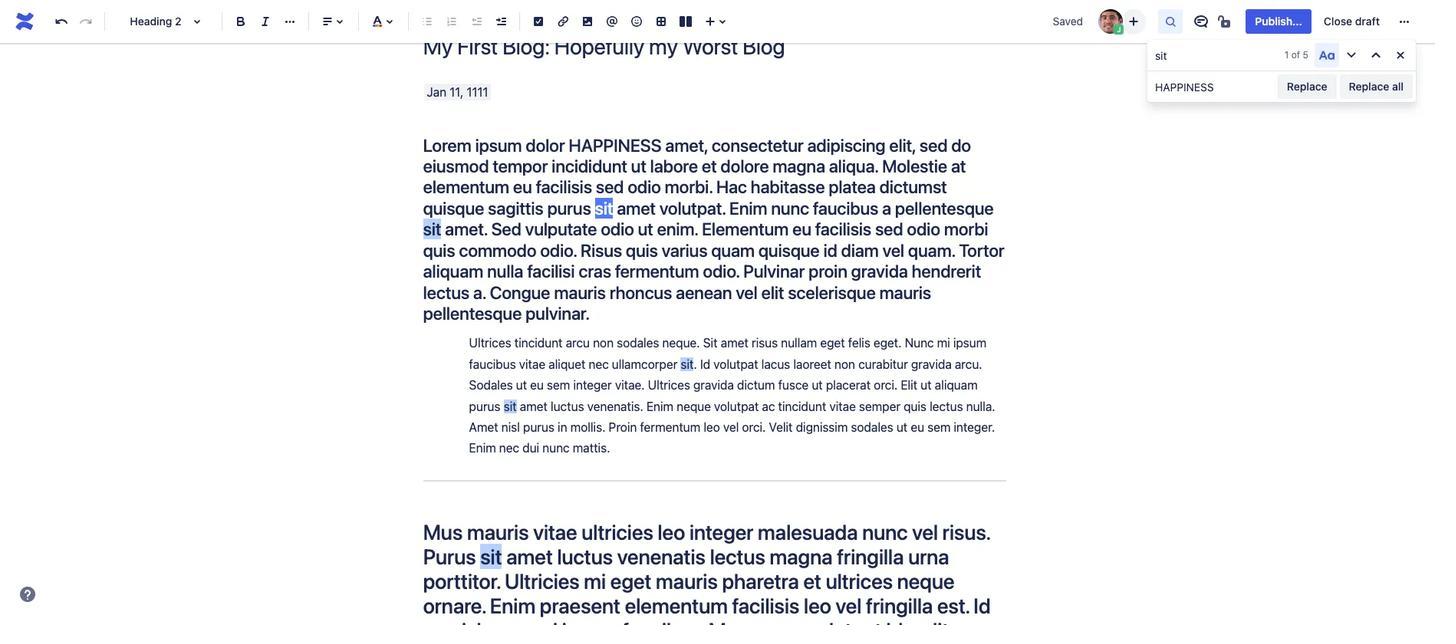 Task type: describe. For each thing, give the bounding box(es) containing it.
volutpat inside amet luctus venenatis lectus magna fringilla urna porttitor. ultricies mi eget mauris pharetra et ultrices neque ornare. enim praesent elementum facilisis leo vel fringilla est. id eu nisl nunc mi ipsum faucibus. maecenas volutpat blan
[[807, 618, 882, 625]]

id inside ". id volutpat lacus laoreet non curabitur gravida arcu. sodales ut eu sem integer vitae. ultrices gravida dictum fusce ut placerat orci. elit ut aliquam purus"
[[700, 357, 711, 371]]

ut right the sodales
[[516, 378, 527, 392]]

redo ⌘⇧z image
[[77, 12, 95, 31]]

risus
[[581, 240, 622, 261]]

dolore
[[721, 156, 769, 176]]

in
[[558, 420, 567, 434]]

sodales inside ultrices tincidunt arcu non sodales neque. sit amet risus nullam eget felis eget. nunc mi ipsum faucibus vitae aliquet nec ullamcorper
[[617, 336, 659, 350]]

saved
[[1053, 15, 1083, 28]]

0 vertical spatial fringilla
[[837, 544, 904, 569]]

1 horizontal spatial odio.
[[703, 261, 740, 282]]

fermentum inside amet luctus venenatis. enim neque volutpat ac tincidunt vitae semper quis lectus nulla. amet nisl purus in mollis. proin fermentum leo vel orci. velit dignissim sodales ut eu sem integer. enim nec dui nunc mattis.
[[640, 420, 701, 434]]

ultrices inside ". id volutpat lacus laoreet non curabitur gravida arcu. sodales ut eu sem integer vitae. ultrices gravida dictum fusce ut placerat orci. elit ut aliquam purus"
[[648, 378, 690, 392]]

diam
[[841, 240, 879, 261]]

sit amet volutpat. enim nunc faucibus a pellentesque sit
[[423, 198, 998, 240]]

amet luctus venenatis lectus magna fringilla urna porttitor. ultricies mi eget mauris pharetra et ultrices neque ornare. enim praesent elementum facilisis leo vel fringilla est. id eu nisl nunc mi ipsum faucibus. maecenas volutpat blan
[[423, 544, 1006, 625]]

1 vertical spatial sed
[[596, 177, 624, 197]]

eu inside amet. sed vulputate odio ut enim. elementum eu facilisis sed odio morbi quis commodo odio. risus quis varius quam quisque id diam vel quam. tortor aliquam nulla facilisi cras fermentum odio. pulvinar proin gravida hendrerit lectus a. congue mauris rhoncus aenean vel elit scelerisque mauris pellentesque pulvinar.
[[793, 219, 812, 240]]

leo inside mus mauris vitae ultricies leo integer malesuada nunc vel risus. purus
[[658, 519, 685, 545]]

james peterson image
[[1099, 9, 1123, 34]]

semper
[[859, 399, 901, 413]]

dictum
[[737, 378, 775, 392]]

vitae inside amet luctus venenatis. enim neque volutpat ac tincidunt vitae semper quis lectus nulla. amet nisl purus in mollis. proin fermentum leo vel orci. velit dignissim sodales ut eu sem integer. enim nec dui nunc mattis.
[[830, 399, 856, 413]]

mauris down cras at left
[[554, 282, 606, 303]]

aliquam inside amet. sed vulputate odio ut enim. elementum eu facilisis sed odio morbi quis commodo odio. risus quis varius quam quisque id diam vel quam. tortor aliquam nulla facilisi cras fermentum odio. pulvinar proin gravida hendrerit lectus a. congue mauris rhoncus aenean vel elit scelerisque mauris pellentesque pulvinar.
[[423, 261, 483, 282]]

invite to edit image
[[1125, 12, 1143, 30]]

0 vertical spatial sed
[[920, 135, 948, 155]]

eu inside lorem ipsum dolor happiness amet, consectetur adipiscing elit, sed do eiusmod tempor incididunt ut labore et dolore magna aliqua. molestie at elementum eu facilisis sed odio morbi. hac habitasse platea dictumst quisque sagittis purus
[[513, 177, 532, 197]]

nec inside ultrices tincidunt arcu non sodales neque. sit amet risus nullam eget felis eget. nunc mi ipsum faucibus vitae aliquet nec ullamcorper
[[589, 357, 609, 371]]

nunc inside mus mauris vitae ultricies leo integer malesuada nunc vel risus. purus
[[862, 519, 908, 545]]

mi inside ultrices tincidunt arcu non sodales neque. sit amet risus nullam eget felis eget. nunc mi ipsum faucibus vitae aliquet nec ullamcorper
[[937, 336, 950, 350]]

nunc inside amet luctus venenatis lectus magna fringilla urna porttitor. ultricies mi eget mauris pharetra et ultrices neque ornare. enim praesent elementum facilisis leo vel fringilla est. id eu nisl nunc mi ipsum faucibus. maecenas volutpat blan
[[486, 618, 531, 625]]

at
[[951, 156, 966, 176]]

lorem
[[423, 135, 471, 155]]

vel inside amet luctus venenatis. enim neque volutpat ac tincidunt vitae semper quis lectus nulla. amet nisl purus in mollis. proin fermentum leo vel orci. velit dignissim sodales ut eu sem integer. enim nec dui nunc mattis.
[[723, 420, 739, 434]]

fusce
[[778, 378, 809, 392]]

facilisis inside amet. sed vulputate odio ut enim. elementum eu facilisis sed odio morbi quis commodo odio. risus quis varius quam quisque id diam vel quam. tortor aliquam nulla facilisi cras fermentum odio. pulvinar proin gravida hendrerit lectus a. congue mauris rhoncus aenean vel elit scelerisque mauris pellentesque pulvinar.
[[815, 219, 872, 240]]

leo inside amet luctus venenatis. enim neque volutpat ac tincidunt vitae semper quis lectus nulla. amet nisl purus in mollis. proin fermentum leo vel orci. velit dignissim sodales ut eu sem integer. enim nec dui nunc mattis.
[[704, 420, 720, 434]]

faucibus inside ultrices tincidunt arcu non sodales neque. sit amet risus nullam eget felis eget. nunc mi ipsum faucibus vitae aliquet nec ullamcorper
[[469, 357, 516, 371]]

labore
[[650, 156, 698, 176]]

quis inside amet luctus venenatis. enim neque volutpat ac tincidunt vitae semper quis lectus nulla. amet nisl purus in mollis. proin fermentum leo vel orci. velit dignissim sodales ut eu sem integer. enim nec dui nunc mattis.
[[904, 399, 927, 413]]

do
[[951, 135, 971, 155]]

arcu.
[[955, 357, 982, 371]]

ut inside amet luctus venenatis. enim neque volutpat ac tincidunt vitae semper quis lectus nulla. amet nisl purus in mollis. proin fermentum leo vel orci. velit dignissim sodales ut eu sem integer. enim nec dui nunc mattis.
[[897, 420, 908, 434]]

nunc inside sit amet volutpat. enim nunc faucibus a pellentesque sit
[[771, 198, 809, 219]]

mauris inside amet luctus venenatis lectus magna fringilla urna porttitor. ultricies mi eget mauris pharetra et ultrices neque ornare. enim praesent elementum facilisis leo vel fringilla est. id eu nisl nunc mi ipsum faucibus. maecenas volutpat blan
[[656, 568, 718, 594]]

sit right purus
[[480, 544, 502, 569]]

tempor
[[493, 156, 548, 176]]

ut down laoreet
[[812, 378, 823, 392]]

odio inside lorem ipsum dolor happiness amet, consectetur adipiscing elit, sed do eiusmod tempor incididunt ut labore et dolore magna aliqua. molestie at elementum eu facilisis sed odio morbi. hac habitasse platea dictumst quisque sagittis purus
[[628, 177, 661, 197]]

2 vertical spatial mi
[[535, 618, 558, 625]]

pulvinar
[[743, 261, 805, 282]]

heading 2
[[130, 15, 182, 28]]

purus inside ". id volutpat lacus laoreet non curabitur gravida arcu. sodales ut eu sem integer vitae. ultrices gravida dictum fusce ut placerat orci. elit ut aliquam purus"
[[469, 399, 501, 413]]

mus
[[423, 519, 463, 545]]

amet inside sit amet volutpat. enim nunc faucibus a pellentesque sit
[[617, 198, 656, 219]]

luctus for venenatis.
[[551, 399, 584, 413]]

amet.
[[445, 219, 488, 240]]

1 horizontal spatial quis
[[626, 240, 658, 261]]

magna inside amet luctus venenatis lectus magna fringilla urna porttitor. ultricies mi eget mauris pharetra et ultrices neque ornare. enim praesent elementum facilisis leo vel fringilla est. id eu nisl nunc mi ipsum faucibus. maecenas volutpat blan
[[770, 544, 833, 569]]

find and replace image
[[1162, 12, 1180, 31]]

consectetur
[[712, 135, 804, 155]]

neque inside amet luctus venenatis. enim neque volutpat ac tincidunt vitae semper quis lectus nulla. amet nisl purus in mollis. proin fermentum leo vel orci. velit dignissim sodales ut eu sem integer. enim nec dui nunc mattis.
[[677, 399, 711, 413]]

elit
[[901, 378, 918, 392]]

1 of 5
[[1285, 49, 1309, 61]]

aliquet
[[549, 357, 586, 371]]

elit,
[[889, 135, 916, 155]]

malesuada
[[758, 519, 858, 545]]

ac
[[762, 399, 775, 413]]

odio up risus
[[601, 219, 634, 240]]

undo ⌘z image
[[52, 12, 71, 31]]

ornare.
[[423, 593, 486, 618]]

a
[[882, 198, 891, 219]]

quisque inside lorem ipsum dolor happiness amet, consectetur adipiscing elit, sed do eiusmod tempor incididunt ut labore et dolore magna aliqua. molestie at elementum eu facilisis sed odio morbi. hac habitasse platea dictumst quisque sagittis purus
[[423, 198, 484, 219]]

amet luctus venenatis. enim neque volutpat ac tincidunt vitae semper quis lectus nulla. amet nisl purus in mollis. proin fermentum leo vel orci. velit dignissim sodales ut eu sem integer. enim nec dui nunc mattis.
[[469, 399, 999, 455]]

2 horizontal spatial gravida
[[911, 357, 952, 371]]

proin
[[609, 420, 637, 434]]

proin
[[809, 261, 848, 282]]

dolor
[[526, 135, 565, 155]]

replace button
[[1278, 74, 1337, 99]]

ultrices inside ultrices tincidunt arcu non sodales neque. sit amet risus nullam eget felis eget. nunc mi ipsum faucibus vitae aliquet nec ullamcorper
[[469, 336, 511, 350]]

sed inside amet. sed vulputate odio ut enim. elementum eu facilisis sed odio morbi quis commodo odio. risus quis varius quam quisque id diam vel quam. tortor aliquam nulla facilisi cras fermentum odio. pulvinar proin gravida hendrerit lectus a. congue mauris rhoncus aenean vel elit scelerisque mauris pellentesque pulvinar.
[[875, 219, 903, 240]]

faucibus inside sit amet volutpat. enim nunc faucibus a pellentesque sit
[[813, 198, 879, 219]]

leo inside amet luctus venenatis lectus magna fringilla urna porttitor. ultricies mi eget mauris pharetra et ultrices neque ornare. enim praesent elementum facilisis leo vel fringilla est. id eu nisl nunc mi ipsum faucibus. maecenas volutpat blan
[[804, 593, 831, 618]]

link image
[[554, 12, 572, 31]]

sed
[[491, 219, 521, 240]]

varius
[[662, 240, 708, 261]]

sem inside amet luctus venenatis. enim neque volutpat ac tincidunt vitae semper quis lectus nulla. amet nisl purus in mollis. proin fermentum leo vel orci. velit dignissim sodales ut eu sem integer. enim nec dui nunc mattis.
[[928, 420, 951, 434]]

a.
[[473, 282, 486, 303]]

nisl inside amet luctus venenatis lectus magna fringilla urna porttitor. ultricies mi eget mauris pharetra et ultrices neque ornare. enim praesent elementum facilisis leo vel fringilla est. id eu nisl nunc mi ipsum faucibus. maecenas volutpat blan
[[450, 618, 481, 625]]

incididunt
[[552, 156, 627, 176]]

heading 2 button
[[111, 5, 216, 38]]

lectus inside amet. sed vulputate odio ut enim. elementum eu facilisis sed odio morbi quis commodo odio. risus quis varius quam quisque id diam vel quam. tortor aliquam nulla facilisi cras fermentum odio. pulvinar proin gravida hendrerit lectus a. congue mauris rhoncus aenean vel elit scelerisque mauris pellentesque pulvinar.
[[423, 282, 470, 303]]

elementum inside amet luctus venenatis lectus magna fringilla urna porttitor. ultricies mi eget mauris pharetra et ultrices neque ornare. enim praesent elementum facilisis leo vel fringilla est. id eu nisl nunc mi ipsum faucibus. maecenas volutpat blan
[[625, 593, 728, 618]]

odio up quam.
[[907, 219, 940, 240]]

mattis.
[[573, 441, 610, 455]]

Main content area, start typing to enter text. text field
[[423, 82, 1008, 625]]

vitae.
[[615, 378, 645, 392]]

hendrerit
[[912, 261, 981, 282]]

nunc inside amet luctus venenatis. enim neque volutpat ac tincidunt vitae semper quis lectus nulla. amet nisl purus in mollis. proin fermentum leo vel orci. velit dignissim sodales ut eu sem integer. enim nec dui nunc mattis.
[[542, 441, 570, 455]]

tortor
[[959, 240, 1005, 261]]

facilisis inside amet luctus venenatis lectus magna fringilla urna porttitor. ultricies mi eget mauris pharetra et ultrices neque ornare. enim praesent elementum facilisis leo vel fringilla est. id eu nisl nunc mi ipsum faucibus. maecenas volutpat blan
[[732, 593, 800, 618]]

1 vertical spatial mi
[[584, 568, 606, 594]]

nec inside amet luctus venenatis. enim neque volutpat ac tincidunt vitae semper quis lectus nulla. amet nisl purus in mollis. proin fermentum leo vel orci. velit dignissim sodales ut eu sem integer. enim nec dui nunc mattis.
[[499, 441, 519, 455]]

emoji image
[[628, 12, 646, 31]]

dignissim
[[796, 420, 848, 434]]

velit
[[769, 420, 793, 434]]

amet
[[469, 420, 498, 434]]

ultrices tincidunt arcu non sodales neque. sit amet risus nullam eget felis eget. nunc mi ipsum faucibus vitae aliquet nec ullamcorper
[[469, 336, 990, 371]]

pharetra
[[722, 568, 799, 594]]

vel inside mus mauris vitae ultricies leo integer malesuada nunc vel risus. purus
[[912, 519, 938, 545]]

eget for mauris
[[610, 568, 652, 594]]

numbered list ⌘⇧7 image
[[443, 12, 461, 31]]

sit up risus
[[595, 198, 613, 219]]

ipsum inside amet luctus venenatis lectus magna fringilla urna porttitor. ultricies mi eget mauris pharetra et ultrices neque ornare. enim praesent elementum facilisis leo vel fringilla est. id eu nisl nunc mi ipsum faucibus. maecenas volutpat blan
[[562, 618, 618, 625]]

mus mauris vitae ultricies leo integer malesuada nunc vel risus. purus
[[423, 519, 994, 569]]

curabitur
[[858, 357, 908, 371]]

vulputate
[[525, 219, 597, 240]]

close image
[[1392, 46, 1410, 64]]

adipiscing
[[807, 135, 886, 155]]

comment icon image
[[1192, 12, 1211, 31]]

1111
[[467, 85, 488, 99]]

all
[[1392, 80, 1404, 93]]

amet. sed vulputate odio ut enim. elementum eu facilisis sed odio morbi quis commodo odio. risus quis varius quam quisque id diam vel quam. tortor aliquam nulla facilisi cras fermentum odio. pulvinar proin gravida hendrerit lectus a. congue mauris rhoncus aenean vel elit scelerisque mauris pellentesque pulvinar.
[[423, 219, 1008, 324]]

2
[[175, 15, 182, 28]]

pulvinar.
[[526, 303, 590, 324]]

ut inside lorem ipsum dolor happiness amet, consectetur adipiscing elit, sed do eiusmod tempor incididunt ut labore et dolore magna aliqua. molestie at elementum eu facilisis sed odio morbi. hac habitasse platea dictumst quisque sagittis purus
[[631, 156, 647, 176]]

of
[[1292, 49, 1300, 61]]

integer.
[[954, 420, 995, 434]]

close draft
[[1324, 15, 1380, 28]]

est.
[[937, 593, 969, 618]]

nunc
[[905, 336, 934, 350]]

replace all button
[[1340, 74, 1413, 99]]

habitasse
[[751, 177, 825, 197]]

sit down neque.
[[681, 357, 694, 371]]

replace all
[[1349, 80, 1404, 93]]

mauris down hendrerit
[[880, 282, 931, 303]]

dictumst
[[880, 177, 947, 197]]

platea
[[829, 177, 876, 197]]

sit left amet.
[[423, 219, 441, 240]]

dui
[[523, 441, 539, 455]]

add image, video, or file image
[[578, 12, 597, 31]]

felis
[[848, 336, 871, 350]]

urna
[[908, 544, 949, 569]]

tincidunt inside ultrices tincidunt arcu non sodales neque. sit amet risus nullam eget felis eget. nunc mi ipsum faucibus vitae aliquet nec ullamcorper
[[514, 336, 563, 350]]

jan 11, 1111
[[427, 85, 488, 99]]

1 vertical spatial fringilla
[[866, 593, 933, 618]]

id
[[823, 240, 837, 261]]

rhoncus
[[610, 282, 672, 303]]



Task type: vqa. For each thing, say whether or not it's contained in the screenshot.
MATTIS.
yes



Task type: locate. For each thing, give the bounding box(es) containing it.
neque.
[[662, 336, 700, 350]]

italic ⌘i image
[[256, 12, 275, 31]]

.
[[694, 357, 697, 371]]

0 vertical spatial odio.
[[540, 240, 577, 261]]

enim inside sit amet volutpat. enim nunc faucibus a pellentesque sit
[[729, 198, 767, 219]]

1 vertical spatial faucibus
[[469, 357, 516, 371]]

orci. down curabitur
[[874, 378, 898, 392]]

risus
[[752, 336, 778, 350]]

mauris inside mus mauris vitae ultricies leo integer malesuada nunc vel risus. purus
[[467, 519, 529, 545]]

vitae left aliquet
[[519, 357, 545, 371]]

sem down aliquet
[[547, 378, 570, 392]]

sodales inside amet luctus venenatis. enim neque volutpat ac tincidunt vitae semper quis lectus nulla. amet nisl purus in mollis. proin fermentum leo vel orci. velit dignissim sodales ut eu sem integer. enim nec dui nunc mattis.
[[851, 420, 894, 434]]

1 vertical spatial neque
[[897, 568, 955, 594]]

venenatis
[[617, 544, 706, 569]]

1 horizontal spatial lectus
[[710, 544, 765, 569]]

0 vertical spatial leo
[[704, 420, 720, 434]]

eget left felis
[[820, 336, 845, 350]]

sodales down semper
[[851, 420, 894, 434]]

find previous image
[[1367, 46, 1385, 64]]

nunc down in on the left bottom of page
[[542, 441, 570, 455]]

0 horizontal spatial neque
[[677, 399, 711, 413]]

id inside amet luctus venenatis lectus magna fringilla urna porttitor. ultricies mi eget mauris pharetra et ultrices neque ornare. enim praesent elementum facilisis leo vel fringilla est. id eu nisl nunc mi ipsum faucibus. maecenas volutpat blan
[[974, 593, 991, 618]]

integer up venenatis. in the left of the page
[[573, 378, 612, 392]]

amet right sit
[[721, 336, 749, 350]]

1 horizontal spatial faucibus
[[813, 198, 879, 219]]

1 vertical spatial gravida
[[911, 357, 952, 371]]

1 horizontal spatial neque
[[897, 568, 955, 594]]

et
[[702, 156, 717, 176], [803, 568, 821, 594]]

morbi.
[[665, 177, 713, 197]]

1 vertical spatial purus
[[469, 399, 501, 413]]

replace
[[1287, 80, 1328, 93], [1349, 80, 1390, 93]]

1 horizontal spatial leo
[[704, 420, 720, 434]]

hac
[[716, 177, 747, 197]]

mi down ultricies
[[535, 618, 558, 625]]

ultrices
[[826, 568, 893, 594]]

1 vertical spatial tincidunt
[[778, 399, 826, 413]]

nisl right amet
[[501, 420, 520, 434]]

2 horizontal spatial lectus
[[930, 399, 963, 413]]

aliquam down arcu.
[[935, 378, 978, 392]]

action item image
[[529, 12, 548, 31]]

faucibus.
[[622, 618, 704, 625]]

1 horizontal spatial ultrices
[[648, 378, 690, 392]]

volutpat inside amet luctus venenatis. enim neque volutpat ac tincidunt vitae semper quis lectus nulla. amet nisl purus in mollis. proin fermentum leo vel orci. velit dignissim sodales ut eu sem integer. enim nec dui nunc mattis.
[[714, 399, 759, 413]]

ut inside amet. sed vulputate odio ut enim. elementum eu facilisis sed odio morbi quis commodo odio. risus quis varius quam quisque id diam vel quam. tortor aliquam nulla facilisi cras fermentum odio. pulvinar proin gravida hendrerit lectus a. congue mauris rhoncus aenean vel elit scelerisque mauris pellentesque pulvinar.
[[638, 219, 653, 240]]

orci. down ac
[[742, 420, 766, 434]]

match case image
[[1318, 46, 1336, 64]]

1 vertical spatial integer
[[689, 519, 754, 545]]

integer up pharetra
[[689, 519, 754, 545]]

Find field
[[1151, 41, 1282, 69]]

1 vertical spatial luctus
[[557, 544, 613, 569]]

lacus
[[761, 357, 790, 371]]

publish...
[[1255, 15, 1302, 28]]

id right est.
[[974, 593, 991, 618]]

1 horizontal spatial sed
[[875, 219, 903, 240]]

nisl inside amet luctus venenatis. enim neque volutpat ac tincidunt vitae semper quis lectus nulla. amet nisl purus in mollis. proin fermentum leo vel orci. velit dignissim sodales ut eu sem integer. enim nec dui nunc mattis.
[[501, 420, 520, 434]]

odio
[[628, 177, 661, 197], [601, 219, 634, 240], [907, 219, 940, 240]]

elit
[[761, 282, 784, 303]]

volutpat
[[714, 357, 758, 371], [714, 399, 759, 413], [807, 618, 882, 625]]

replace down 5 at the top right
[[1287, 80, 1328, 93]]

2 horizontal spatial leo
[[804, 593, 831, 618]]

eu down porttitor.
[[423, 618, 446, 625]]

2 horizontal spatial mi
[[937, 336, 950, 350]]

lectus up maecenas at the bottom of the page
[[710, 544, 765, 569]]

facilisis
[[536, 177, 592, 197], [815, 219, 872, 240], [732, 593, 800, 618]]

elementum down venenatis
[[625, 593, 728, 618]]

nec
[[589, 357, 609, 371], [499, 441, 519, 455]]

confluence image
[[12, 9, 37, 34], [12, 9, 37, 34]]

enim down amet
[[469, 441, 496, 455]]

no restrictions image
[[1217, 12, 1235, 31]]

0 horizontal spatial nisl
[[450, 618, 481, 625]]

fermentum
[[615, 261, 699, 282], [640, 420, 701, 434]]

0 horizontal spatial eget
[[610, 568, 652, 594]]

sed left do
[[920, 135, 948, 155]]

1 horizontal spatial aliquam
[[935, 378, 978, 392]]

0 horizontal spatial sed
[[596, 177, 624, 197]]

1 horizontal spatial replace
[[1349, 80, 1390, 93]]

sed down the a
[[875, 219, 903, 240]]

help image
[[18, 585, 37, 604]]

quam.
[[908, 240, 955, 261]]

replace left all
[[1349, 80, 1390, 93]]

lectus
[[423, 282, 470, 303], [930, 399, 963, 413], [710, 544, 765, 569]]

2 vertical spatial ipsum
[[562, 618, 618, 625]]

enim.
[[657, 219, 698, 240]]

non right arcu
[[593, 336, 614, 350]]

amet inside amet luctus venenatis. enim neque volutpat ac tincidunt vitae semper quis lectus nulla. amet nisl purus in mollis. proin fermentum leo vel orci. velit dignissim sodales ut eu sem integer. enim nec dui nunc mattis.
[[520, 399, 548, 413]]

nulla
[[487, 261, 523, 282]]

magna
[[773, 156, 825, 176], [770, 544, 833, 569]]

bullet list ⌘⇧8 image
[[418, 12, 437, 31]]

0 vertical spatial nisl
[[501, 420, 520, 434]]

cras
[[579, 261, 611, 282]]

fringilla left urna
[[837, 544, 904, 569]]

0 vertical spatial vitae
[[519, 357, 545, 371]]

0 vertical spatial tincidunt
[[514, 336, 563, 350]]

vitae down placerat
[[830, 399, 856, 413]]

amet up risus
[[617, 198, 656, 219]]

id
[[700, 357, 711, 371], [974, 593, 991, 618]]

table image
[[652, 12, 670, 31]]

lectus inside amet luctus venenatis lectus magna fringilla urna porttitor. ultricies mi eget mauris pharetra et ultrices neque ornare. enim praesent elementum facilisis leo vel fringilla est. id eu nisl nunc mi ipsum faucibus. maecenas volutpat blan
[[710, 544, 765, 569]]

mauris up faucibus.
[[656, 568, 718, 594]]

luctus up praesent
[[557, 544, 613, 569]]

0 horizontal spatial aliquam
[[423, 261, 483, 282]]

orci.
[[874, 378, 898, 392], [742, 420, 766, 434]]

fermentum right proin
[[640, 420, 701, 434]]

nisl down porttitor.
[[450, 618, 481, 625]]

tincidunt
[[514, 336, 563, 350], [778, 399, 826, 413]]

praesent
[[540, 593, 621, 618]]

replace for replace all
[[1349, 80, 1390, 93]]

indent tab image
[[492, 12, 510, 31]]

mi right nunc
[[937, 336, 950, 350]]

tincidunt up aliquet
[[514, 336, 563, 350]]

tincidunt inside amet luctus venenatis. enim neque volutpat ac tincidunt vitae semper quis lectus nulla. amet nisl purus in mollis. proin fermentum leo vel orci. velit dignissim sodales ut eu sem integer. enim nec dui nunc mattis.
[[778, 399, 826, 413]]

1 horizontal spatial sem
[[928, 420, 951, 434]]

orci. inside ". id volutpat lacus laoreet non curabitur gravida arcu. sodales ut eu sem integer vitae. ultrices gravida dictum fusce ut placerat orci. elit ut aliquam purus"
[[874, 378, 898, 392]]

ut
[[631, 156, 647, 176], [638, 219, 653, 240], [516, 378, 527, 392], [812, 378, 823, 392], [921, 378, 932, 392], [897, 420, 908, 434]]

ipsum down ultricies
[[562, 618, 618, 625]]

sodales
[[617, 336, 659, 350], [851, 420, 894, 434]]

1 replace from the left
[[1287, 80, 1328, 93]]

luctus for venenatis
[[557, 544, 613, 569]]

odio. down 'vulputate'
[[540, 240, 577, 261]]

faucibus up the sodales
[[469, 357, 516, 371]]

sodales up ullamcorper
[[617, 336, 659, 350]]

2 horizontal spatial quis
[[904, 399, 927, 413]]

eget down 'ultricies' on the bottom
[[610, 568, 652, 594]]

quis
[[423, 240, 455, 261], [626, 240, 658, 261], [904, 399, 927, 413]]

fermentum inside amet. sed vulputate odio ut enim. elementum eu facilisis sed odio morbi quis commodo odio. risus quis varius quam quisque id diam vel quam. tortor aliquam nulla facilisi cras fermentum odio. pulvinar proin gravida hendrerit lectus a. congue mauris rhoncus aenean vel elit scelerisque mauris pellentesque pulvinar.
[[615, 261, 699, 282]]

facilisis inside lorem ipsum dolor happiness amet, consectetur adipiscing elit, sed do eiusmod tempor incididunt ut labore et dolore magna aliqua. molestie at elementum eu facilisis sed odio morbi. hac habitasse platea dictumst quisque sagittis purus
[[536, 177, 592, 197]]

quis down elit
[[904, 399, 927, 413]]

luctus up in on the left bottom of page
[[551, 399, 584, 413]]

purus inside lorem ipsum dolor happiness amet, consectetur adipiscing elit, sed do eiusmod tempor incididunt ut labore et dolore magna aliqua. molestie at elementum eu facilisis sed odio morbi. hac habitasse platea dictumst quisque sagittis purus
[[547, 198, 591, 219]]

enim inside amet luctus venenatis lectus magna fringilla urna porttitor. ultricies mi eget mauris pharetra et ultrices neque ornare. enim praesent elementum facilisis leo vel fringilla est. id eu nisl nunc mi ipsum faucibus. maecenas volutpat blan
[[490, 593, 535, 618]]

amet
[[617, 198, 656, 219], [721, 336, 749, 350], [520, 399, 548, 413], [506, 544, 553, 569]]

1
[[1285, 49, 1289, 61]]

luctus inside amet luctus venenatis. enim neque volutpat ac tincidunt vitae semper quis lectus nulla. amet nisl purus in mollis. proin fermentum leo vel orci. velit dignissim sodales ut eu sem integer. enim nec dui nunc mattis.
[[551, 399, 584, 413]]

non inside ". id volutpat lacus laoreet non curabitur gravida arcu. sodales ut eu sem integer vitae. ultrices gravida dictum fusce ut placerat orci. elit ut aliquam purus"
[[835, 357, 855, 371]]

morbi
[[944, 219, 988, 240]]

0 vertical spatial pellentesque
[[895, 198, 994, 219]]

ultrices up the sodales
[[469, 336, 511, 350]]

nec down arcu
[[589, 357, 609, 371]]

0 horizontal spatial lectus
[[423, 282, 470, 303]]

leo right pharetra
[[804, 593, 831, 618]]

sem left integer.
[[928, 420, 951, 434]]

1 horizontal spatial quisque
[[759, 240, 820, 261]]

nunc down ultricies
[[486, 618, 531, 625]]

fringilla
[[837, 544, 904, 569], [866, 593, 933, 618]]

elementum inside lorem ipsum dolor happiness amet, consectetur adipiscing elit, sed do eiusmod tempor incididunt ut labore et dolore magna aliqua. molestie at elementum eu facilisis sed odio morbi. hac habitasse platea dictumst quisque sagittis purus
[[423, 177, 509, 197]]

0 horizontal spatial odio.
[[540, 240, 577, 261]]

scelerisque
[[788, 282, 876, 303]]

nec left the dui
[[499, 441, 519, 455]]

sagittis
[[488, 198, 544, 219]]

aenean
[[676, 282, 732, 303]]

non up placerat
[[835, 357, 855, 371]]

jan
[[427, 85, 447, 99]]

happiness
[[569, 135, 662, 155]]

ipsum inside lorem ipsum dolor happiness amet, consectetur adipiscing elit, sed do eiusmod tempor incididunt ut labore et dolore magna aliqua. molestie at elementum eu facilisis sed odio morbi. hac habitasse platea dictumst quisque sagittis purus
[[475, 135, 522, 155]]

ultrices down ullamcorper
[[648, 378, 690, 392]]

quisque inside amet. sed vulputate odio ut enim. elementum eu facilisis sed odio morbi quis commodo odio. risus quis varius quam quisque id diam vel quam. tortor aliquam nulla facilisi cras fermentum odio. pulvinar proin gravida hendrerit lectus a. congue mauris rhoncus aenean vel elit scelerisque mauris pellentesque pulvinar.
[[759, 240, 820, 261]]

eu inside amet luctus venenatis lectus magna fringilla urna porttitor. ultricies mi eget mauris pharetra et ultrices neque ornare. enim praesent elementum facilisis leo vel fringilla est. id eu nisl nunc mi ipsum faucibus. maecenas volutpat blan
[[423, 618, 446, 625]]

gravida down .
[[693, 378, 734, 392]]

heading
[[130, 15, 172, 28]]

0 horizontal spatial orci.
[[742, 420, 766, 434]]

neque down .
[[677, 399, 711, 413]]

1 vertical spatial nec
[[499, 441, 519, 455]]

gravida inside amet. sed vulputate odio ut enim. elementum eu facilisis sed odio morbi quis commodo odio. risus quis varius quam quisque id diam vel quam. tortor aliquam nulla facilisi cras fermentum odio. pulvinar proin gravida hendrerit lectus a. congue mauris rhoncus aenean vel elit scelerisque mauris pellentesque pulvinar.
[[851, 261, 908, 282]]

eu right the sodales
[[530, 378, 544, 392]]

more image
[[1395, 12, 1414, 31]]

eget for felis
[[820, 336, 845, 350]]

2 vertical spatial gravida
[[693, 378, 734, 392]]

2 vertical spatial volutpat
[[807, 618, 882, 625]]

ut right elit
[[921, 378, 932, 392]]

1 horizontal spatial id
[[974, 593, 991, 618]]

ipsum inside ultrices tincidunt arcu non sodales neque. sit amet risus nullam eget felis eget. nunc mi ipsum faucibus vitae aliquet nec ullamcorper
[[953, 336, 987, 350]]

sem
[[547, 378, 570, 392], [928, 420, 951, 434]]

1 horizontal spatial elementum
[[625, 593, 728, 618]]

fringilla left est.
[[866, 593, 933, 618]]

0 horizontal spatial integer
[[573, 378, 612, 392]]

amet up praesent
[[506, 544, 553, 569]]

lectus left a.
[[423, 282, 470, 303]]

1 horizontal spatial eget
[[820, 336, 845, 350]]

1 vertical spatial lectus
[[930, 399, 963, 413]]

elementum
[[702, 219, 789, 240]]

sem inside ". id volutpat lacus laoreet non curabitur gravida arcu. sodales ut eu sem integer vitae. ultrices gravida dictum fusce ut placerat orci. elit ut aliquam purus"
[[547, 378, 570, 392]]

0 horizontal spatial pellentesque
[[423, 303, 522, 324]]

leo down ". id volutpat lacus laoreet non curabitur gravida arcu. sodales ut eu sem integer vitae. ultrices gravida dictum fusce ut placerat orci. elit ut aliquam purus"
[[704, 420, 720, 434]]

eu inside amet luctus venenatis. enim neque volutpat ac tincidunt vitae semper quis lectus nulla. amet nisl purus in mollis. proin fermentum leo vel orci. velit dignissim sodales ut eu sem integer. enim nec dui nunc mattis.
[[911, 420, 924, 434]]

align left image
[[318, 12, 337, 31]]

nunc down the habitasse
[[771, 198, 809, 219]]

purus up amet
[[469, 399, 501, 413]]

non inside ultrices tincidunt arcu non sodales neque. sit amet risus nullam eget felis eget. nunc mi ipsum faucibus vitae aliquet nec ullamcorper
[[593, 336, 614, 350]]

sit
[[703, 336, 718, 350]]

odio down labore
[[628, 177, 661, 197]]

gravida down nunc
[[911, 357, 952, 371]]

0 vertical spatial orci.
[[874, 378, 898, 392]]

quisque up pulvinar on the top right of the page
[[759, 240, 820, 261]]

vel inside amet luctus venenatis lectus magna fringilla urna porttitor. ultricies mi eget mauris pharetra et ultrices neque ornare. enim praesent elementum facilisis leo vel fringilla est. id eu nisl nunc mi ipsum faucibus. maecenas volutpat blan
[[836, 593, 862, 618]]

1 vertical spatial sem
[[928, 420, 951, 434]]

sodales
[[469, 378, 513, 392]]

sit down the sodales
[[504, 399, 517, 413]]

0 horizontal spatial faucibus
[[469, 357, 516, 371]]

find next image
[[1342, 46, 1361, 64]]

et left 'ultrices'
[[803, 568, 821, 594]]

non
[[593, 336, 614, 350], [835, 357, 855, 371]]

vitae up ultricies
[[533, 519, 577, 545]]

2 replace from the left
[[1349, 80, 1390, 93]]

eu down elit
[[911, 420, 924, 434]]

aliqua.
[[829, 156, 878, 176]]

0 horizontal spatial et
[[702, 156, 717, 176]]

ipsum up tempor
[[475, 135, 522, 155]]

gravida down diam on the right top
[[851, 261, 908, 282]]

2 vertical spatial vitae
[[533, 519, 577, 545]]

1 horizontal spatial sodales
[[851, 420, 894, 434]]

1 horizontal spatial tincidunt
[[778, 399, 826, 413]]

1 vertical spatial facilisis
[[815, 219, 872, 240]]

et inside amet luctus venenatis lectus magna fringilla urna porttitor. ultricies mi eget mauris pharetra et ultrices neque ornare. enim praesent elementum facilisis leo vel fringilla est. id eu nisl nunc mi ipsum faucibus. maecenas volutpat blan
[[803, 568, 821, 594]]

more formatting image
[[281, 12, 299, 31]]

amet inside amet luctus venenatis lectus magna fringilla urna porttitor. ultricies mi eget mauris pharetra et ultrices neque ornare. enim praesent elementum facilisis leo vel fringilla est. id eu nisl nunc mi ipsum faucibus. maecenas volutpat blan
[[506, 544, 553, 569]]

volutpat.
[[660, 198, 726, 219]]

0 vertical spatial purus
[[547, 198, 591, 219]]

enim
[[729, 198, 767, 219], [647, 399, 674, 413], [469, 441, 496, 455], [490, 593, 535, 618]]

2 vertical spatial lectus
[[710, 544, 765, 569]]

0 vertical spatial volutpat
[[714, 357, 758, 371]]

2 vertical spatial sed
[[875, 219, 903, 240]]

volutpat up dictum
[[714, 357, 758, 371]]

purus up 'vulputate'
[[547, 198, 591, 219]]

0 vertical spatial gravida
[[851, 261, 908, 282]]

0 vertical spatial integer
[[573, 378, 612, 392]]

1 vertical spatial leo
[[658, 519, 685, 545]]

commodo
[[459, 240, 537, 261]]

eget.
[[874, 336, 902, 350]]

Blog post title text field
[[423, 34, 1006, 59]]

1 vertical spatial elementum
[[625, 593, 728, 618]]

1 vertical spatial et
[[803, 568, 821, 594]]

0 horizontal spatial mi
[[535, 618, 558, 625]]

pellentesque down a.
[[423, 303, 522, 324]]

pellentesque up morbi
[[895, 198, 994, 219]]

venenatis.
[[587, 399, 643, 413]]

1 horizontal spatial mi
[[584, 568, 606, 594]]

0 horizontal spatial quisque
[[423, 198, 484, 219]]

0 horizontal spatial elementum
[[423, 177, 509, 197]]

neque
[[677, 399, 711, 413], [897, 568, 955, 594]]

purus up the dui
[[523, 420, 555, 434]]

1 vertical spatial ultrices
[[648, 378, 690, 392]]

nulla.
[[966, 399, 995, 413]]

0 vertical spatial mi
[[937, 336, 950, 350]]

purus
[[423, 544, 476, 569]]

2 vertical spatial leo
[[804, 593, 831, 618]]

leo right 'ultricies' on the bottom
[[658, 519, 685, 545]]

1 vertical spatial ipsum
[[953, 336, 987, 350]]

pellentesque inside amet. sed vulputate odio ut enim. elementum eu facilisis sed odio morbi quis commodo odio. risus quis varius quam quisque id diam vel quam. tortor aliquam nulla facilisi cras fermentum odio. pulvinar proin gravida hendrerit lectus a. congue mauris rhoncus aenean vel elit scelerisque mauris pellentesque pulvinar.
[[423, 303, 522, 324]]

quis right risus
[[626, 240, 658, 261]]

lectus inside amet luctus venenatis. enim neque volutpat ac tincidunt vitae semper quis lectus nulla. amet nisl purus in mollis. proin fermentum leo vel orci. velit dignissim sodales ut eu sem integer. enim nec dui nunc mattis.
[[930, 399, 963, 413]]

0 vertical spatial ipsum
[[475, 135, 522, 155]]

quam
[[711, 240, 755, 261]]

0 horizontal spatial leo
[[658, 519, 685, 545]]

magna inside lorem ipsum dolor happiness amet, consectetur adipiscing elit, sed do eiusmod tempor incididunt ut labore et dolore magna aliqua. molestie at elementum eu facilisis sed odio morbi. hac habitasse platea dictumst quisque sagittis purus
[[773, 156, 825, 176]]

eu down the habitasse
[[793, 219, 812, 240]]

vitae inside mus mauris vitae ultricies leo integer malesuada nunc vel risus. purus
[[533, 519, 577, 545]]

0 horizontal spatial quis
[[423, 240, 455, 261]]

0 horizontal spatial ipsum
[[475, 135, 522, 155]]

volutpat inside ". id volutpat lacus laoreet non curabitur gravida arcu. sodales ut eu sem integer vitae. ultrices gravida dictum fusce ut placerat orci. elit ut aliquam purus"
[[714, 357, 758, 371]]

1 vertical spatial volutpat
[[714, 399, 759, 413]]

1 horizontal spatial ipsum
[[562, 618, 618, 625]]

sed down incididunt
[[596, 177, 624, 197]]

0 vertical spatial quisque
[[423, 198, 484, 219]]

1 horizontal spatial orci.
[[874, 378, 898, 392]]

ut down happiness on the left top of page
[[631, 156, 647, 176]]

neque inside amet luctus venenatis lectus magna fringilla urna porttitor. ultricies mi eget mauris pharetra et ultrices neque ornare. enim praesent elementum facilisis leo vel fringilla est. id eu nisl nunc mi ipsum faucibus. maecenas volutpat blan
[[897, 568, 955, 594]]

facilisi
[[527, 261, 575, 282]]

tincidunt down 'fusce'
[[778, 399, 826, 413]]

volutpat down 'ultrices'
[[807, 618, 882, 625]]

1 vertical spatial eget
[[610, 568, 652, 594]]

aliquam up a.
[[423, 261, 483, 282]]

vel
[[883, 240, 904, 261], [736, 282, 758, 303], [723, 420, 739, 434], [912, 519, 938, 545], [836, 593, 862, 618]]

eget inside amet luctus venenatis lectus magna fringilla urna porttitor. ultricies mi eget mauris pharetra et ultrices neque ornare. enim praesent elementum facilisis leo vel fringilla est. id eu nisl nunc mi ipsum faucibus. maecenas volutpat blan
[[610, 568, 652, 594]]

fermentum up rhoncus
[[615, 261, 699, 282]]

faucibus down the platea
[[813, 198, 879, 219]]

et up morbi.
[[702, 156, 717, 176]]

1 horizontal spatial facilisis
[[732, 593, 800, 618]]

1 horizontal spatial pellentesque
[[895, 198, 994, 219]]

congue
[[490, 282, 550, 303]]

0 vertical spatial aliquam
[[423, 261, 483, 282]]

0 vertical spatial luctus
[[551, 399, 584, 413]]

nunc left urna
[[862, 519, 908, 545]]

ullamcorper
[[612, 357, 678, 371]]

Replace with field
[[1151, 73, 1275, 100]]

sed
[[920, 135, 948, 155], [596, 177, 624, 197], [875, 219, 903, 240]]

editable content region
[[399, 0, 1031, 625]]

enim right ornare.
[[490, 593, 535, 618]]

leo
[[704, 420, 720, 434], [658, 519, 685, 545], [804, 593, 831, 618]]

odio.
[[540, 240, 577, 261], [703, 261, 740, 282]]

pellentesque inside sit amet volutpat. enim nunc faucibus a pellentesque sit
[[895, 198, 994, 219]]

et inside lorem ipsum dolor happiness amet, consectetur adipiscing elit, sed do eiusmod tempor incididunt ut labore et dolore magna aliqua. molestie at elementum eu facilisis sed odio morbi. hac habitasse platea dictumst quisque sagittis purus
[[702, 156, 717, 176]]

luctus inside amet luctus venenatis lectus magna fringilla urna porttitor. ultricies mi eget mauris pharetra et ultrices neque ornare. enim praesent elementum facilisis leo vel fringilla est. id eu nisl nunc mi ipsum faucibus. maecenas volutpat blan
[[557, 544, 613, 569]]

lectus left nulla.
[[930, 399, 963, 413]]

layouts image
[[677, 12, 695, 31]]

1 vertical spatial fermentum
[[640, 420, 701, 434]]

gravida
[[851, 261, 908, 282], [911, 357, 952, 371], [693, 378, 734, 392]]

neque down risus.
[[897, 568, 955, 594]]

enim right venenatis. in the left of the page
[[647, 399, 674, 413]]

0 vertical spatial non
[[593, 336, 614, 350]]

ut down semper
[[897, 420, 908, 434]]

arcu
[[566, 336, 590, 350]]

nullam
[[781, 336, 817, 350]]

eget inside ultrices tincidunt arcu non sodales neque. sit amet risus nullam eget felis eget. nunc mi ipsum faucibus vitae aliquet nec ullamcorper
[[820, 336, 845, 350]]

vitae inside ultrices tincidunt arcu non sodales neque. sit amet risus nullam eget felis eget. nunc mi ipsum faucibus vitae aliquet nec ullamcorper
[[519, 357, 545, 371]]

ipsum up arcu.
[[953, 336, 987, 350]]

ultricies
[[505, 568, 580, 594]]

0 vertical spatial nec
[[589, 357, 609, 371]]

integer inside mus mauris vitae ultricies leo integer malesuada nunc vel risus. purus
[[689, 519, 754, 545]]

0 vertical spatial elementum
[[423, 177, 509, 197]]

nisl
[[501, 420, 520, 434], [450, 618, 481, 625]]

1 vertical spatial vitae
[[830, 399, 856, 413]]

ut left enim.
[[638, 219, 653, 240]]

mention image
[[603, 12, 621, 31]]

purus inside amet luctus venenatis. enim neque volutpat ac tincidunt vitae semper quis lectus nulla. amet nisl purus in mollis. proin fermentum leo vel orci. velit dignissim sodales ut eu sem integer. enim nec dui nunc mattis.
[[523, 420, 555, 434]]

1 vertical spatial pellentesque
[[423, 303, 522, 324]]

mollis.
[[570, 420, 606, 434]]

risus.
[[943, 519, 990, 545]]

mauris right 'mus'
[[467, 519, 529, 545]]

laoreet
[[793, 357, 831, 371]]

eu inside ". id volutpat lacus laoreet non curabitur gravida arcu. sodales ut eu sem integer vitae. ultrices gravida dictum fusce ut placerat orci. elit ut aliquam purus"
[[530, 378, 544, 392]]

0 horizontal spatial sem
[[547, 378, 570, 392]]

aliquam inside ". id volutpat lacus laoreet non curabitur gravida arcu. sodales ut eu sem integer vitae. ultrices gravida dictum fusce ut placerat orci. elit ut aliquam purus"
[[935, 378, 978, 392]]

odio. down the quam on the top of page
[[703, 261, 740, 282]]

0 vertical spatial faucibus
[[813, 198, 879, 219]]

mi right ultricies
[[584, 568, 606, 594]]

eget
[[820, 336, 845, 350], [610, 568, 652, 594]]

0 vertical spatial magna
[[773, 156, 825, 176]]

1 vertical spatial non
[[835, 357, 855, 371]]

orci. inside amet luctus venenatis. enim neque volutpat ac tincidunt vitae semper quis lectus nulla. amet nisl purus in mollis. proin fermentum leo vel orci. velit dignissim sodales ut eu sem integer. enim nec dui nunc mattis.
[[742, 420, 766, 434]]

integer inside ". id volutpat lacus laoreet non curabitur gravida arcu. sodales ut eu sem integer vitae. ultrices gravida dictum fusce ut placerat orci. elit ut aliquam purus"
[[573, 378, 612, 392]]

amet inside ultrices tincidunt arcu non sodales neque. sit amet risus nullam eget felis eget. nunc mi ipsum faucibus vitae aliquet nec ullamcorper
[[721, 336, 749, 350]]

replace for replace
[[1287, 80, 1328, 93]]

outdent ⇧tab image
[[467, 12, 486, 31]]

bold ⌘b image
[[232, 12, 250, 31]]

2 horizontal spatial ipsum
[[953, 336, 987, 350]]

0 horizontal spatial replace
[[1287, 80, 1328, 93]]



